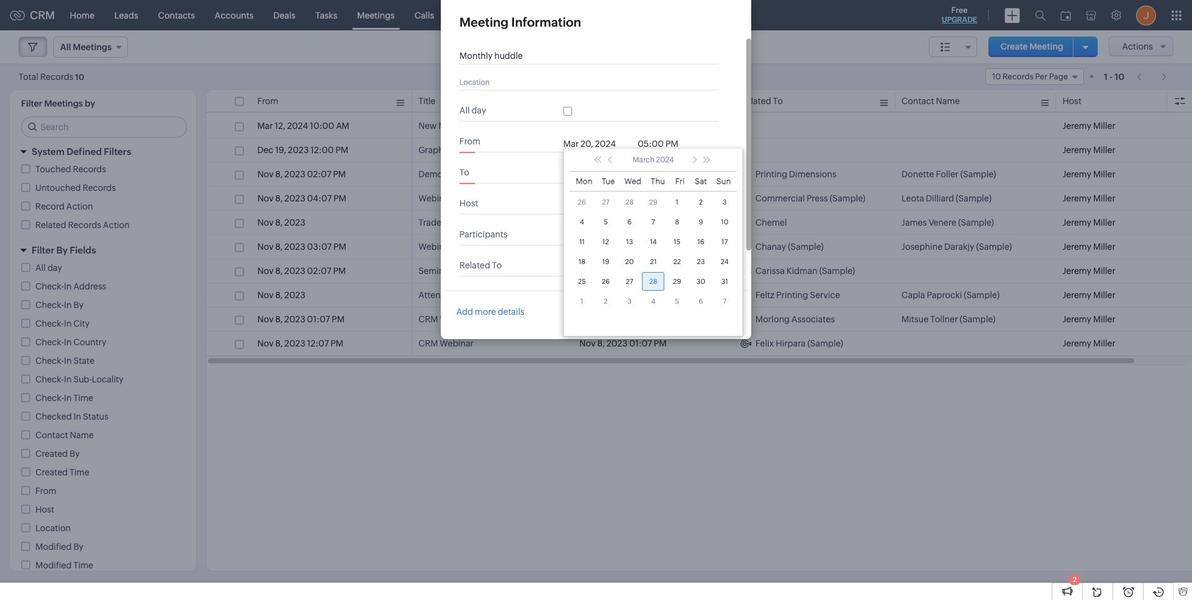 Task type: vqa. For each thing, say whether or not it's contained in the screenshot.
The Title text field
yes



Task type: describe. For each thing, give the bounding box(es) containing it.
hh:mm a text field for second mmm d, yyyy text box from the top of the page
[[638, 170, 687, 180]]

create menu image
[[1005, 8, 1020, 23]]

create menu element
[[997, 0, 1028, 30]]

Title text field
[[459, 51, 708, 61]]

Location text field
[[459, 77, 708, 87]]



Task type: locate. For each thing, give the bounding box(es) containing it.
calendar image
[[1060, 10, 1071, 20]]

0 vertical spatial mmm d, yyyy text field
[[563, 139, 632, 149]]

row group
[[206, 114, 1192, 356]]

navigation
[[1131, 68, 1173, 86]]

1 hh:mm a text field from the top
[[638, 139, 687, 149]]

logo image
[[10, 10, 25, 20]]

2 hh:mm a text field from the top
[[638, 170, 687, 180]]

1 vertical spatial hh:mm a text field
[[638, 170, 687, 180]]

hh:mm a text field
[[638, 139, 687, 149], [638, 170, 687, 180]]

2 mmm d, yyyy text field from the top
[[563, 170, 632, 180]]

1 mmm d, yyyy text field from the top
[[563, 139, 632, 149]]

None button
[[630, 304, 685, 324], [691, 304, 736, 324], [630, 304, 685, 324], [691, 304, 736, 324]]

Search text field
[[22, 117, 186, 137]]

mmm d, yyyy text field
[[563, 139, 632, 149], [563, 170, 632, 180]]

hh:mm a text field for 2nd mmm d, yyyy text box from the bottom of the page
[[638, 139, 687, 149]]

1 vertical spatial mmm d, yyyy text field
[[563, 170, 632, 180]]

0 vertical spatial hh:mm a text field
[[638, 139, 687, 149]]



